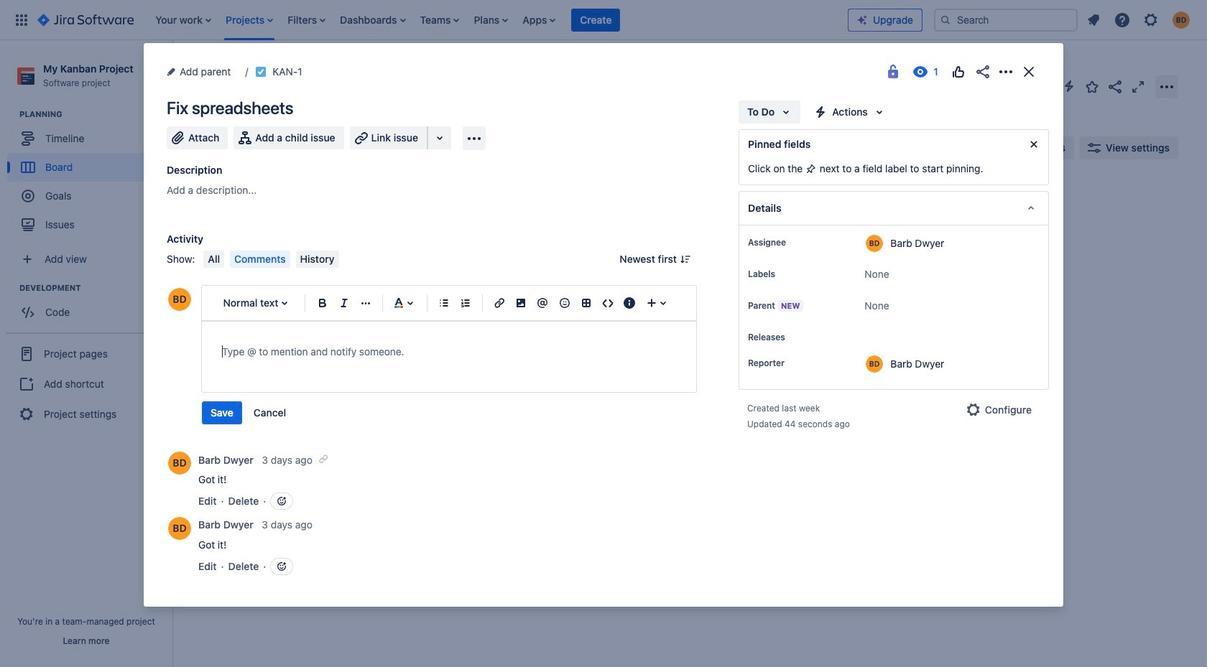 Task type: describe. For each thing, give the bounding box(es) containing it.
link image
[[491, 295, 508, 312]]

8 list item from the left
[[572, 0, 621, 40]]

labels pin to top. only you can see pinned fields. image
[[779, 269, 790, 280]]

more information about barb dwyer image for the assignee pin to top. only you can see pinned fields. image
[[867, 235, 884, 252]]

more formatting image
[[357, 295, 375, 312]]

copy link to comment image
[[321, 454, 332, 465]]

3 list item from the left
[[284, 0, 330, 40]]

add people image
[[354, 139, 371, 157]]

info panel image
[[621, 295, 638, 312]]

code snippet image
[[599, 295, 617, 312]]

actions image
[[998, 63, 1015, 81]]

italic ⌘i image
[[336, 295, 353, 312]]

Search this board text field
[[203, 135, 269, 161]]

more information about barb dwyer image
[[168, 452, 191, 475]]

add app image
[[466, 130, 483, 147]]

4 list item from the left
[[336, 0, 410, 40]]

bullet list ⌘⇧8 image
[[436, 295, 453, 312]]

0 horizontal spatial task image
[[214, 260, 225, 272]]

1 list item from the left
[[151, 0, 216, 40]]

details element
[[739, 191, 1050, 226]]

more information about barb dwyer image for reporter pin to top. only you can see pinned fields. image
[[867, 356, 884, 373]]

mention image
[[534, 295, 552, 312]]

add reaction image for copy link to comment image
[[276, 496, 288, 508]]

copy link to issue image
[[300, 65, 311, 77]]

7 list item from the left
[[519, 0, 560, 40]]

primary element
[[9, 0, 848, 40]]

star kan board image
[[1084, 78, 1101, 95]]



Task type: locate. For each thing, give the bounding box(es) containing it.
task image
[[255, 66, 267, 78], [214, 260, 225, 272]]

None search field
[[935, 8, 1078, 31]]

1 vertical spatial more information about barb dwyer image
[[867, 356, 884, 373]]

Comment - Main content area, start typing to enter text. text field
[[222, 344, 677, 361]]

link web pages and more image
[[431, 129, 449, 147]]

2 vertical spatial more information about barb dwyer image
[[168, 518, 191, 541]]

1 vertical spatial task image
[[214, 260, 225, 272]]

add image, video, or file image
[[513, 295, 530, 312]]

list item
[[151, 0, 216, 40], [221, 0, 278, 40], [284, 0, 330, 40], [336, 0, 410, 40], [416, 0, 464, 40], [470, 0, 513, 40], [519, 0, 560, 40], [572, 0, 621, 40]]

6 list item from the left
[[470, 0, 513, 40]]

2 add reaction image from the top
[[276, 561, 288, 573]]

0 vertical spatial add reaction image
[[276, 496, 288, 508]]

1 horizontal spatial list
[[1081, 7, 1199, 33]]

2 heading from the top
[[19, 283, 172, 294]]

0 vertical spatial more information about barb dwyer image
[[867, 235, 884, 252]]

sidebar element
[[0, 40, 173, 668]]

add reaction image for copy link to comment icon on the left bottom of page
[[276, 561, 288, 573]]

2 list item from the left
[[221, 0, 278, 40]]

copy link to comment image
[[316, 519, 327, 531]]

banner
[[0, 0, 1208, 40]]

table image
[[578, 295, 595, 312]]

bold ⌘b image
[[314, 295, 331, 312]]

0 horizontal spatial list
[[148, 0, 848, 40]]

menu bar
[[201, 251, 342, 268]]

1 vertical spatial add reaction image
[[276, 561, 288, 573]]

vote options: no one has voted for this issue yet. image
[[950, 63, 968, 81]]

enter full screen image
[[1130, 78, 1147, 95]]

reporter pin to top. only you can see pinned fields. image
[[788, 358, 799, 370]]

numbered list ⌘⇧7 image
[[457, 295, 475, 312]]

hide message image
[[1026, 136, 1043, 153]]

add reaction image
[[276, 496, 288, 508], [276, 561, 288, 573]]

1 horizontal spatial task image
[[255, 66, 267, 78]]

0 vertical spatial heading
[[19, 109, 172, 120]]

assignee pin to top. only you can see pinned fields. image
[[789, 237, 801, 249]]

1 add reaction image from the top
[[276, 496, 288, 508]]

jira software image
[[37, 11, 134, 28], [37, 11, 134, 28]]

close image
[[1021, 63, 1038, 81]]

group
[[7, 109, 172, 244], [7, 283, 172, 332], [6, 333, 167, 435], [202, 402, 295, 425]]

0 vertical spatial task image
[[255, 66, 267, 78]]

create column image
[[812, 188, 830, 206]]

dialog
[[144, 43, 1064, 608]]

1 heading from the top
[[19, 109, 172, 120]]

goal image
[[22, 190, 35, 203]]

1 vertical spatial heading
[[19, 283, 172, 294]]

heading
[[19, 109, 172, 120], [19, 283, 172, 294]]

more information about barb dwyer image
[[867, 235, 884, 252], [867, 356, 884, 373], [168, 518, 191, 541]]

search image
[[940, 14, 952, 26]]

list
[[148, 0, 848, 40], [1081, 7, 1199, 33]]

Search field
[[935, 8, 1078, 31]]

emoji image
[[556, 295, 573, 312]]

5 list item from the left
[[416, 0, 464, 40]]



Task type: vqa. For each thing, say whether or not it's contained in the screenshot.
Settings image
no



